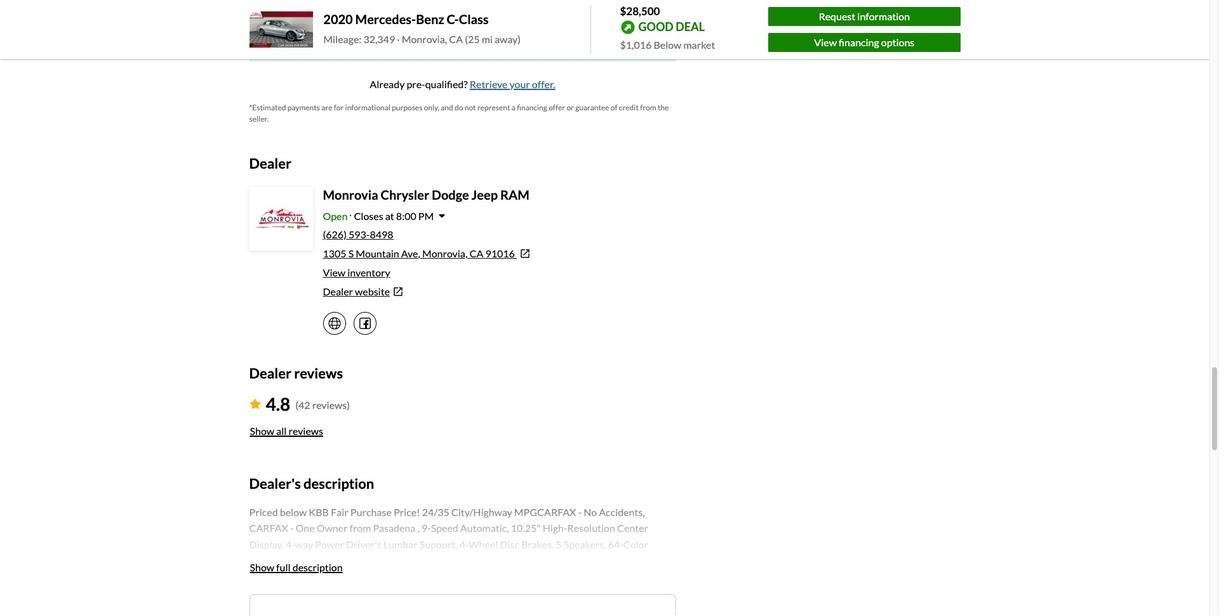 Task type: vqa. For each thing, say whether or not it's contained in the screenshot.
RAM
yes



Task type: describe. For each thing, give the bounding box(es) containing it.
monrovia chrysler dodge jeep ram
[[323, 187, 529, 203]]

the
[[658, 103, 669, 112]]

are
[[321, 103, 332, 112]]

0 vertical spatial pre-
[[379, 9, 397, 21]]

dealer for dealer reviews
[[249, 365, 291, 382]]

show all reviews button
[[249, 418, 324, 446]]

0 vertical spatial your
[[539, 9, 560, 21]]

4.8 (42 reviews)
[[266, 394, 350, 416]]

2020
[[323, 12, 353, 27]]

0 horizontal spatial view
[[323, 267, 346, 279]]

1305 s mountain ave , monrovia, ca 91016
[[323, 248, 515, 260]]

already pre-qualified? retrieve your offer.
[[370, 78, 555, 90]]

show full description
[[250, 562, 343, 574]]

website
[[355, 286, 390, 298]]

·
[[397, 33, 400, 45]]

1 vertical spatial pre-
[[407, 78, 425, 90]]

informational
[[345, 103, 390, 112]]

2020 mercedes-benz c-class mileage: 32,349 · monrovia, ca (25 mi away)
[[323, 12, 521, 45]]

good?
[[310, 9, 336, 21]]

retrieve your offer. link
[[470, 78, 555, 90]]

view for view financing options button to the right
[[814, 36, 837, 48]]

jeep
[[472, 187, 498, 203]]

8498
[[370, 229, 393, 241]]

caret down image
[[439, 211, 445, 221]]

dealer website link
[[323, 284, 676, 300]]

8:00
[[396, 210, 416, 222]]

already
[[370, 78, 405, 90]]

options for view financing options button to the left
[[479, 41, 513, 53]]

ave
[[401, 248, 418, 260]]

1 horizontal spatial view financing options button
[[768, 33, 960, 52]]

1 vertical spatial monrovia,
[[422, 248, 468, 260]]

dealer reviews
[[249, 365, 343, 382]]

request
[[454, 9, 489, 21]]

deal
[[676, 19, 705, 33]]

class
[[459, 12, 489, 27]]

show full description button
[[249, 554, 343, 582]]

reviews inside button
[[289, 426, 323, 438]]

do
[[455, 103, 463, 112]]

32,349
[[363, 33, 395, 45]]

closes
[[354, 210, 383, 222]]

view financing options for view financing options button to the right
[[814, 36, 915, 48]]

for
[[334, 103, 344, 112]]

and
[[441, 103, 453, 112]]

offer.
[[532, 78, 555, 90]]

market
[[684, 38, 715, 50]]

payments
[[288, 103, 320, 112]]

below
[[654, 38, 682, 50]]

pm
[[418, 210, 434, 222]]

0 horizontal spatial a
[[372, 9, 377, 21]]

$1,016 below market
[[620, 38, 715, 50]]

view for view financing options button to the left
[[412, 41, 435, 53]]

submit
[[338, 9, 370, 21]]

mountain
[[356, 248, 399, 260]]

dealer's
[[249, 476, 301, 493]]

view inventory link
[[323, 267, 390, 279]]

mileage:
[[323, 33, 362, 45]]

at
[[385, 210, 394, 222]]

2020 mercedes-benz c-class image
[[249, 11, 313, 47]]

reviews)
[[312, 400, 350, 412]]

a inside "*estimated payments are for informational purposes only, and do not represent a financing offer or guarantee of credit from the seller."
[[512, 103, 516, 112]]

request
[[819, 10, 856, 22]]

593-
[[349, 229, 370, 241]]

full
[[276, 562, 291, 574]]

rates.
[[620, 9, 645, 21]]

dealer's description
[[249, 476, 374, 493]]

dodge
[[432, 187, 469, 203]]

benz
[[416, 12, 444, 27]]

mi
[[482, 33, 493, 45]]

not
[[465, 103, 476, 112]]

(25
[[465, 33, 480, 45]]

ca inside "2020 mercedes-benz c-class mileage: 32,349 · monrovia, ca (25 mi away)"
[[449, 33, 463, 45]]

4.8
[[266, 394, 290, 416]]

financing for view financing options button to the left
[[437, 41, 477, 53]]

c-
[[447, 12, 459, 27]]

1305
[[323, 248, 346, 260]]

request information button
[[768, 7, 960, 26]]

inventory
[[347, 267, 390, 279]]

dealer for dealer website
[[323, 286, 353, 298]]

of
[[611, 103, 618, 112]]

ram
[[500, 187, 529, 203]]

dealer website
[[323, 286, 390, 298]]



Task type: locate. For each thing, give the bounding box(es) containing it.
description
[[304, 476, 374, 493], [293, 562, 343, 574]]

view right ·
[[412, 41, 435, 53]]

view down 1305
[[323, 267, 346, 279]]

monrovia, inside "2020 mercedes-benz c-class mileage: 32,349 · monrovia, ca (25 mi away)"
[[402, 33, 447, 45]]

a right submit
[[372, 9, 377, 21]]

(626) 593-8498
[[323, 229, 393, 241]]

0 vertical spatial dealer
[[249, 155, 291, 172]]

dealer for dealer
[[249, 155, 291, 172]]

your
[[539, 9, 560, 21], [510, 78, 530, 90]]

request information
[[819, 10, 910, 22]]

2 horizontal spatial view
[[814, 36, 837, 48]]

1 horizontal spatial view
[[412, 41, 435, 53]]

2 vertical spatial dealer
[[249, 365, 291, 382]]

from
[[640, 103, 656, 112]]

1 vertical spatial a
[[512, 103, 516, 112]]

sound
[[280, 9, 308, 21]]

only,
[[424, 103, 439, 112]]

1 vertical spatial your
[[510, 78, 530, 90]]

*estimated
[[249, 103, 286, 112]]

financing
[[839, 36, 879, 48], [437, 41, 477, 53], [517, 103, 547, 112]]

1 horizontal spatial options
[[881, 36, 915, 48]]

guarantee
[[575, 103, 609, 112]]

dealer up 4.8
[[249, 365, 291, 382]]

view
[[814, 36, 837, 48], [412, 41, 435, 53], [323, 267, 346, 279]]

show
[[250, 426, 274, 438], [250, 562, 274, 574]]

view financing options down request information button
[[814, 36, 915, 48]]

qualification
[[397, 9, 452, 21]]

91016
[[485, 248, 515, 260]]

0 vertical spatial a
[[372, 9, 377, 21]]

represent
[[477, 103, 510, 112]]

purposes
[[392, 103, 423, 112]]

show left 'full'
[[250, 562, 274, 574]]

1 horizontal spatial financing
[[517, 103, 547, 112]]

view financing options down 'c-'
[[412, 41, 513, 53]]

open
[[323, 210, 348, 222]]

show left "all"
[[250, 426, 274, 438]]

monrovia chrysler dodge jeep ram link
[[323, 187, 529, 203]]

personalized
[[562, 9, 618, 21]]

0 horizontal spatial ca
[[449, 33, 463, 45]]

financing for view financing options button to the right
[[839, 36, 879, 48]]

show all reviews
[[250, 426, 323, 438]]

good deal
[[639, 19, 705, 33]]

financing left offer
[[517, 103, 547, 112]]

0 vertical spatial show
[[250, 426, 274, 438]]

offer
[[549, 103, 565, 112]]

good
[[639, 19, 674, 33]]

qualified?
[[425, 78, 468, 90]]

options for view financing options button to the right
[[881, 36, 915, 48]]

dealer down view inventory
[[323, 286, 353, 298]]

$28,500
[[620, 4, 660, 18]]

or
[[567, 103, 574, 112]]

0 horizontal spatial options
[[479, 41, 513, 53]]

view financing options button
[[768, 33, 960, 52], [249, 33, 676, 61]]

options down now
[[479, 41, 513, 53]]

(626) 593-8498 link
[[323, 229, 393, 241]]

1 vertical spatial ca
[[470, 248, 483, 260]]

seller.
[[249, 114, 269, 124]]

1 vertical spatial reviews
[[289, 426, 323, 438]]

dealer down seller.
[[249, 155, 291, 172]]

(626)
[[323, 229, 347, 241]]

1 horizontal spatial pre-
[[407, 78, 425, 90]]

0 vertical spatial ca
[[449, 33, 463, 45]]

view financing options button down 'c-'
[[249, 33, 676, 61]]

1 horizontal spatial view financing options
[[814, 36, 915, 48]]

1 show from the top
[[250, 426, 274, 438]]

financing inside "*estimated payments are for informational purposes only, and do not represent a financing offer or guarantee of credit from the seller."
[[517, 103, 547, 112]]

0 horizontal spatial your
[[510, 78, 530, 90]]

ca
[[449, 33, 463, 45], [470, 248, 483, 260]]

0 horizontal spatial view financing options button
[[249, 33, 676, 61]]

,
[[418, 248, 420, 260]]

get
[[523, 9, 537, 21]]

monrovia,
[[402, 33, 447, 45], [422, 248, 468, 260]]

options
[[881, 36, 915, 48], [479, 41, 513, 53]]

reviews
[[294, 365, 343, 382], [289, 426, 323, 438]]

show for dealer
[[250, 426, 274, 438]]

to
[[512, 9, 521, 21]]

monrovia chrysler dodge jeep ram image
[[251, 189, 311, 250]]

pre- up purposes
[[407, 78, 425, 90]]

mercedes-
[[355, 12, 416, 27]]

retrieve
[[470, 78, 508, 90]]

a right the represent
[[512, 103, 516, 112]]

2 show from the top
[[250, 562, 274, 574]]

financing down 'c-'
[[437, 41, 477, 53]]

$1,016
[[620, 38, 652, 50]]

monrovia, down benz
[[402, 33, 447, 45]]

ca left 91016
[[470, 248, 483, 260]]

pre- up 32,349
[[379, 9, 397, 21]]

s
[[348, 248, 354, 260]]

dealer
[[249, 155, 291, 172], [323, 286, 353, 298], [249, 365, 291, 382]]

away)
[[495, 33, 521, 45]]

chrysler
[[381, 187, 429, 203]]

your left 'offer.'
[[510, 78, 530, 90]]

options down information
[[881, 36, 915, 48]]

0 horizontal spatial view financing options
[[412, 41, 513, 53]]

view down request
[[814, 36, 837, 48]]

view financing options
[[814, 36, 915, 48], [412, 41, 513, 53]]

ca left (25
[[449, 33, 463, 45]]

0 vertical spatial description
[[304, 476, 374, 493]]

credit
[[619, 103, 639, 112]]

0 horizontal spatial financing
[[437, 41, 477, 53]]

view financing options button down request information button
[[768, 33, 960, 52]]

reviews right "all"
[[289, 426, 323, 438]]

your right the get
[[539, 9, 560, 21]]

1 horizontal spatial ca
[[470, 248, 483, 260]]

description inside show full description button
[[293, 562, 343, 574]]

view inventory
[[323, 267, 390, 279]]

reviews up the 4.8 (42 reviews)
[[294, 365, 343, 382]]

all
[[276, 426, 287, 438]]

open closes at 8:00 pm
[[323, 210, 434, 222]]

1 vertical spatial show
[[250, 562, 274, 574]]

*estimated payments are for informational purposes only, and do not represent a financing offer or guarantee of credit from the seller.
[[249, 103, 669, 124]]

view financing options for view financing options button to the left
[[412, 41, 513, 53]]

monrovia
[[323, 187, 378, 203]]

0 vertical spatial reviews
[[294, 365, 343, 382]]

now
[[491, 9, 510, 21]]

1 horizontal spatial your
[[539, 9, 560, 21]]

information
[[857, 10, 910, 22]]

0 vertical spatial monrovia,
[[402, 33, 447, 45]]

1 horizontal spatial a
[[512, 103, 516, 112]]

show for dealer's
[[250, 562, 274, 574]]

star image
[[249, 400, 261, 410]]

1 vertical spatial dealer
[[323, 286, 353, 298]]

monrovia, right ,
[[422, 248, 468, 260]]

2 horizontal spatial financing
[[839, 36, 879, 48]]

(42
[[295, 400, 310, 412]]

a
[[372, 9, 377, 21], [512, 103, 516, 112]]

sound good? submit a pre-qualification request now to get your personalized rates.
[[280, 9, 645, 21]]

1 vertical spatial description
[[293, 562, 343, 574]]

0 horizontal spatial pre-
[[379, 9, 397, 21]]

financing down request information button
[[839, 36, 879, 48]]



